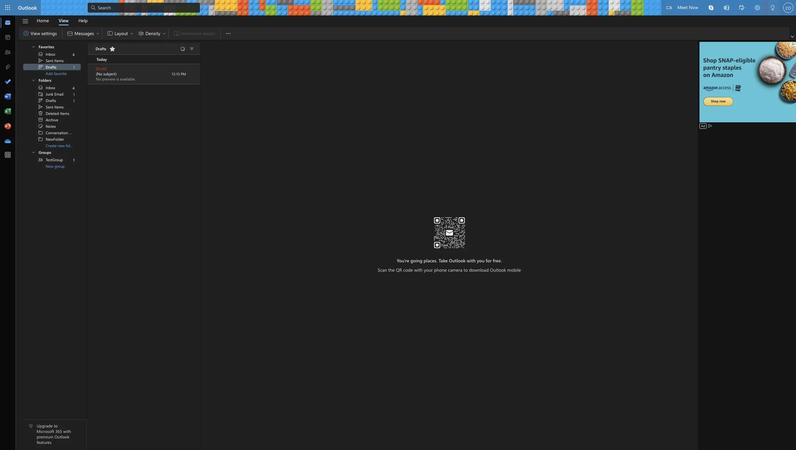 Task type: describe. For each thing, give the bounding box(es) containing it.
1 for tree item containing 
[[73, 157, 75, 162]]


[[755, 5, 760, 10]]


[[740, 5, 745, 10]]

with inside upgrade to microsoft 365 with premium outlook features
[[63, 429, 71, 434]]

message list section
[[88, 41, 200, 450]]

help
[[78, 17, 88, 23]]

tree item containing 
[[23, 156, 81, 163]]

mobile
[[508, 267, 521, 273]]

create new folder
[[46, 143, 76, 148]]

 for  sent items  deleted items  archive  notes  conversation history  newfolder
[[38, 104, 43, 109]]

new
[[46, 164, 53, 169]]

 inside  layout 
[[130, 32, 134, 35]]

[draft]
[[96, 66, 107, 71]]

2 vertical spatial items
[[60, 111, 69, 116]]

12:15
[[172, 71, 180, 76]]

 button
[[19, 16, 32, 27]]

drafts 
[[96, 46, 116, 52]]

1 horizontal spatial with
[[414, 267, 423, 273]]

1 for 6th tree item from the top
[[73, 98, 75, 103]]

phone
[[434, 267, 447, 273]]

sent for  sent items
[[46, 58, 53, 63]]

 search field
[[88, 0, 200, 14]]

subject)
[[103, 71, 117, 76]]

 inbox for junk email
[[38, 85, 55, 90]]

drafts for 11th tree item from the bottom of the page
[[46, 64, 56, 70]]

archive
[[46, 117, 58, 122]]

1 tree item from the top
[[23, 51, 81, 57]]

premium features image
[[29, 424, 33, 429]]

 for 
[[38, 52, 43, 57]]


[[38, 117, 43, 122]]

today
[[97, 57, 107, 62]]

sent for  sent items  deleted items  archive  notes  conversation history  newfolder
[[46, 104, 53, 109]]

co image
[[784, 3, 794, 13]]

is
[[116, 76, 119, 81]]

mail image
[[5, 20, 11, 26]]

today heading
[[88, 55, 200, 64]]

camera
[[448, 267, 463, 273]]

you're going places. take outlook with you for free. scan the qr code with your phone camera to download outlook mobile
[[378, 258, 521, 273]]

pm
[[181, 71, 186, 76]]


[[38, 111, 43, 116]]

deleted
[[46, 111, 59, 116]]

 sent items
[[38, 58, 64, 63]]

 for 11th tree item from the bottom of the page
[[38, 64, 43, 70]]

email
[[54, 91, 64, 97]]

to do image
[[5, 79, 11, 85]]

 layout 
[[107, 30, 134, 37]]

 favorites
[[32, 44, 54, 49]]

inbox for junk email
[[46, 85, 55, 90]]

 junk email
[[38, 91, 64, 97]]

 for 6th tree item from the top
[[38, 98, 43, 103]]

upgrade to microsoft 365 with premium outlook features
[[37, 423, 71, 445]]

conversation
[[46, 130, 68, 135]]

tree item containing 
[[23, 110, 81, 117]]


[[22, 18, 29, 25]]

(no subject)
[[96, 71, 117, 76]]

favorite
[[54, 71, 67, 76]]

drafts inside the drafts 
[[96, 46, 106, 51]]

view inside button
[[59, 17, 69, 23]]

 testgroup
[[38, 157, 63, 162]]

outlook up camera
[[449, 258, 466, 264]]

places.
[[424, 258, 438, 264]]

powerpoint image
[[5, 123, 11, 130]]

 button
[[187, 44, 196, 53]]


[[709, 5, 714, 10]]

meet now
[[678, 4, 699, 10]]

view button
[[54, 15, 73, 25]]

take
[[439, 258, 448, 264]]

for
[[486, 258, 492, 264]]

 drafts for 6th tree item from the top
[[38, 98, 56, 103]]

 button
[[222, 27, 235, 40]]

add favorite tree item
[[23, 70, 81, 77]]

1  from the top
[[38, 130, 43, 135]]

tree item containing 
[[23, 123, 81, 129]]

 button
[[178, 44, 187, 53]]

message list no items selected list box
[[88, 55, 200, 450]]


[[38, 157, 43, 162]]

 density 
[[138, 30, 166, 37]]

groups tree item
[[23, 148, 81, 156]]

drafts for 6th tree item from the top
[[46, 98, 56, 103]]

outlook banner
[[0, 0, 796, 16]]

to inside upgrade to microsoft 365 with premium outlook features
[[54, 423, 58, 429]]


[[724, 5, 730, 10]]

 button for groups
[[26, 148, 38, 156]]

features
[[37, 439, 51, 445]]

 button for folders
[[26, 76, 38, 84]]

tree item containing 
[[23, 91, 81, 97]]

outlook inside upgrade to microsoft 365 with premium outlook features
[[54, 434, 69, 440]]

favorites tree item
[[23, 43, 81, 51]]


[[67, 30, 73, 37]]

qr
[[396, 267, 402, 273]]

you're
[[397, 258, 409, 264]]

download
[[469, 267, 489, 273]]

 messages 
[[67, 30, 100, 37]]


[[109, 46, 116, 52]]

12 tree item from the top
[[23, 136, 81, 142]]

junk
[[46, 91, 53, 97]]

(no
[[96, 71, 102, 76]]


[[181, 47, 185, 51]]

items for  sent items
[[54, 58, 64, 63]]

4 for sent items
[[72, 52, 75, 57]]

free.
[[493, 258, 502, 264]]

 folders
[[32, 77, 51, 83]]

add favorite
[[46, 71, 67, 76]]

folders
[[39, 77, 51, 83]]

 inside  folders
[[32, 78, 35, 82]]

11 tree item from the top
[[23, 129, 81, 136]]


[[771, 5, 776, 10]]



Task type: vqa. For each thing, say whether or not it's contained in the screenshot.
View within button
yes



Task type: locate. For each thing, give the bounding box(es) containing it.
0 vertical spatial 
[[38, 52, 43, 57]]

5 tree item from the top
[[23, 91, 81, 97]]

inbox for sent items
[[46, 52, 55, 57]]

help button
[[74, 15, 93, 25]]

you
[[477, 258, 485, 264]]

7 tree item from the top
[[23, 104, 81, 110]]

2 4 from the top
[[72, 85, 75, 90]]

 button inside groups tree item
[[26, 148, 38, 156]]

 left the folders
[[32, 78, 35, 82]]

 drafts
[[38, 64, 56, 70], [38, 98, 56, 103]]

to inside you're going places. take outlook with you for free. scan the qr code with your phone camera to download outlook mobile
[[464, 267, 468, 273]]

sent inside tree item
[[46, 58, 53, 63]]

outlook up 
[[18, 4, 37, 11]]

 button
[[790, 33, 796, 40]]

sent up deleted
[[46, 104, 53, 109]]

4 down 
[[72, 52, 75, 57]]

 for 
[[38, 85, 43, 90]]

scan
[[378, 267, 387, 273]]

new
[[58, 143, 65, 148]]

6 tree item from the top
[[23, 97, 81, 104]]

tab list
[[32, 15, 93, 25]]

add
[[46, 71, 53, 76]]

to
[[464, 267, 468, 273], [54, 423, 58, 429]]

inbox up  sent items at the left top of the page
[[46, 52, 55, 57]]

 button inside the folders tree item
[[26, 76, 38, 84]]

preview
[[102, 76, 115, 81]]


[[90, 5, 97, 11]]

1 down folder
[[73, 157, 75, 162]]

2  from the top
[[38, 85, 43, 90]]

to right the upgrade
[[54, 423, 58, 429]]

4 down the folders tree item
[[72, 85, 75, 90]]

2 horizontal spatial with
[[467, 258, 476, 264]]

1 inbox from the top
[[46, 52, 55, 57]]

tree item down the folders tree item
[[23, 91, 81, 97]]

group
[[54, 164, 65, 169]]

2 vertical spatial with
[[63, 429, 71, 434]]

favorites
[[39, 44, 54, 49]]

1 for tree item containing 
[[73, 92, 75, 97]]

 inside  sent items  deleted items  archive  notes  conversation history  newfolder
[[38, 104, 43, 109]]

1 vertical spatial to
[[54, 423, 58, 429]]

0 vertical spatial 
[[38, 64, 43, 70]]

drafts down  sent items at the left top of the page
[[46, 64, 56, 70]]

application containing outlook
[[0, 0, 796, 450]]

1 right email
[[73, 92, 75, 97]]

0 vertical spatial view
[[59, 17, 69, 23]]


[[38, 130, 43, 135], [38, 136, 43, 142]]

1  from the top
[[38, 58, 43, 63]]

view inside the  view settings
[[31, 30, 40, 36]]

 button for favorites
[[26, 43, 38, 50]]

people image
[[5, 49, 11, 56]]

1  from the top
[[38, 64, 43, 70]]

settings
[[41, 30, 57, 36]]

0 vertical spatial tree
[[23, 41, 81, 77]]

no
[[96, 76, 101, 81]]

 right density
[[162, 32, 166, 35]]

1 vertical spatial sent
[[46, 104, 53, 109]]

view right 
[[31, 30, 40, 36]]

 for  sent items
[[38, 58, 43, 63]]


[[667, 5, 672, 10]]

meet
[[678, 4, 688, 10]]

 heading
[[96, 43, 118, 55]]

 down the 
[[38, 98, 43, 103]]

1 vertical spatial drafts
[[46, 64, 56, 70]]

1  drafts from the top
[[38, 64, 56, 70]]

1 up "add favorite" tree item
[[73, 65, 75, 70]]

tree containing favorites
[[23, 41, 81, 77]]

ad
[[701, 124, 705, 128]]

tree item up archive
[[23, 110, 81, 117]]

new group tree item
[[23, 163, 81, 169]]

notes
[[46, 124, 56, 129]]

newfolder
[[46, 136, 64, 142]]

3 1 from the top
[[73, 98, 75, 103]]

1 vertical spatial 
[[38, 104, 43, 109]]

4 tree item from the top
[[23, 84, 81, 91]]

 up 
[[38, 104, 43, 109]]

view up 
[[59, 17, 69, 23]]

9 tree item from the top
[[23, 117, 81, 123]]

files image
[[5, 64, 11, 71]]

3 tree item from the top
[[23, 64, 81, 70]]


[[96, 32, 100, 35], [130, 32, 134, 35], [162, 32, 166, 35], [32, 45, 35, 49], [32, 78, 35, 82], [32, 150, 35, 154]]

3  button from the top
[[26, 148, 38, 156]]

 down ' favorites' on the left
[[38, 52, 43, 57]]

1 vertical spatial with
[[414, 267, 423, 273]]

0 vertical spatial drafts
[[96, 46, 106, 51]]

 left groups
[[32, 150, 35, 154]]

1 up  sent items  deleted items  archive  notes  conversation history  newfolder
[[73, 98, 75, 103]]

2  drafts from the top
[[38, 98, 56, 103]]

tree item down notes
[[23, 129, 81, 136]]

 inside ' favorites'
[[32, 45, 35, 49]]

 button
[[766, 0, 781, 16]]

code
[[403, 267, 413, 273]]

groups
[[39, 150, 51, 155]]

folder
[[66, 143, 76, 148]]

10 tree item from the top
[[23, 123, 81, 129]]

word image
[[5, 94, 11, 100]]

2 tree from the top
[[23, 84, 81, 149]]

 drafts for 11th tree item from the bottom of the page
[[38, 64, 56, 70]]

layout group
[[104, 27, 167, 39]]

2 inbox from the top
[[46, 85, 55, 90]]

 button
[[735, 0, 750, 16]]

drafts up today
[[96, 46, 106, 51]]

1  from the top
[[38, 52, 43, 57]]

2  from the top
[[38, 98, 43, 103]]

calendar image
[[5, 34, 11, 41]]

tree item up  junk email
[[23, 84, 81, 91]]

0 vertical spatial to
[[464, 267, 468, 273]]

 sent items  deleted items  archive  notes  conversation history  newfolder
[[38, 104, 81, 142]]

1 4 from the top
[[72, 52, 75, 57]]

 button
[[719, 0, 735, 16]]

tree item down deleted
[[23, 117, 81, 123]]

microsoft
[[37, 429, 54, 434]]

 left ''
[[96, 32, 100, 35]]

 inbox
[[38, 52, 55, 57], [38, 85, 55, 90]]

1  inbox from the top
[[38, 52, 55, 57]]

1 1 from the top
[[73, 65, 75, 70]]

0 vertical spatial items
[[54, 58, 64, 63]]

items right deleted
[[60, 111, 69, 116]]

inbox up  junk email
[[46, 85, 55, 90]]

13 tree item from the top
[[23, 156, 81, 163]]

1 horizontal spatial to
[[464, 267, 468, 273]]


[[138, 30, 144, 37]]


[[225, 30, 232, 37]]

1 vertical spatial view
[[31, 30, 40, 36]]

 button inside favorites 'tree item'
[[26, 43, 38, 50]]

sent up add
[[46, 58, 53, 63]]

 inside  messages 
[[96, 32, 100, 35]]

2 1 from the top
[[73, 92, 75, 97]]

0 vertical spatial inbox
[[46, 52, 55, 57]]

tree item up new
[[23, 156, 81, 163]]

2  from the top
[[38, 104, 43, 109]]

2  button from the top
[[26, 76, 38, 84]]

tree item
[[23, 51, 81, 57], [23, 57, 81, 64], [23, 64, 81, 70], [23, 84, 81, 91], [23, 91, 81, 97], [23, 97, 81, 104], [23, 104, 81, 110], [23, 110, 81, 117], [23, 117, 81, 123], [23, 123, 81, 129], [23, 129, 81, 136], [23, 136, 81, 142], [23, 156, 81, 163]]

 left  on the left top of page
[[130, 32, 134, 35]]

2 vertical spatial drafts
[[46, 98, 56, 103]]

 inbox down favorites
[[38, 52, 55, 57]]

 button down 
[[26, 43, 38, 50]]

tree containing 
[[23, 84, 81, 149]]

upgrade
[[37, 423, 53, 429]]

with left you
[[467, 258, 476, 264]]

history
[[69, 130, 81, 135]]

layout
[[115, 30, 128, 36]]

items up deleted
[[54, 104, 64, 109]]

tree
[[23, 41, 81, 77], [23, 84, 81, 149]]

testgroup
[[46, 157, 63, 162]]

1 vertical spatial items
[[54, 104, 64, 109]]

 drafts down junk
[[38, 98, 56, 103]]

8 tree item from the top
[[23, 110, 81, 117]]

0 vertical spatial 
[[38, 58, 43, 63]]

Search field
[[97, 4, 196, 11]]

 down ' favorites' on the left
[[38, 58, 43, 63]]

0 vertical spatial  button
[[26, 43, 38, 50]]

drafts
[[96, 46, 106, 51], [46, 64, 56, 70], [46, 98, 56, 103]]

tree item containing 
[[23, 117, 81, 123]]

tab list containing home
[[32, 15, 93, 25]]

 button
[[26, 43, 38, 50], [26, 76, 38, 84], [26, 148, 38, 156]]

1 vertical spatial 4
[[72, 85, 75, 90]]

 button
[[704, 0, 719, 15]]

excel image
[[5, 108, 11, 115]]

items up favorite
[[54, 58, 64, 63]]

0 horizontal spatial with
[[63, 429, 71, 434]]

0 vertical spatial  inbox
[[38, 52, 55, 57]]

going
[[411, 258, 423, 264]]

outlook down free.
[[490, 267, 506, 273]]

1
[[73, 65, 75, 70], [73, 92, 75, 97], [73, 98, 75, 103], [73, 157, 75, 162]]


[[23, 30, 29, 37]]

left-rail-appbar navigation
[[1, 15, 14, 149]]

 inside  density 
[[162, 32, 166, 35]]

items
[[54, 58, 64, 63], [54, 104, 64, 109], [60, 111, 69, 116]]

items inside tree item
[[54, 58, 64, 63]]

1 horizontal spatial view
[[59, 17, 69, 23]]

4 1 from the top
[[73, 157, 75, 162]]

 up the 
[[38, 85, 43, 90]]

0 horizontal spatial to
[[54, 423, 58, 429]]

 inbox up junk
[[38, 85, 55, 90]]

no preview is available.
[[96, 76, 136, 81]]

1 vertical spatial inbox
[[46, 85, 55, 90]]

sent inside  sent items  deleted items  archive  notes  conversation history  newfolder
[[46, 104, 53, 109]]

tree item down  junk email
[[23, 97, 81, 104]]

0 vertical spatial  drafts
[[38, 64, 56, 70]]

 inbox for sent items
[[38, 52, 55, 57]]

2 sent from the top
[[46, 104, 53, 109]]

0 vertical spatial sent
[[46, 58, 53, 63]]

 button
[[750, 0, 766, 16]]

set your advertising preferences image
[[708, 123, 713, 128]]

folders tree item
[[23, 76, 81, 84]]

items for  sent items  deleted items  archive  notes  conversation history  newfolder
[[54, 104, 64, 109]]

tree item up  sent items at the left top of the page
[[23, 51, 81, 57]]

density
[[146, 30, 160, 36]]

2  from the top
[[38, 136, 43, 142]]

to right camera
[[464, 267, 468, 273]]


[[107, 30, 113, 37]]

messages
[[75, 30, 94, 36]]

onedrive image
[[5, 138, 11, 145]]

available.
[[120, 76, 136, 81]]

1 vertical spatial  inbox
[[38, 85, 55, 90]]

new group
[[46, 164, 65, 169]]

1 sent from the top
[[46, 58, 53, 63]]

2 vertical spatial  button
[[26, 148, 38, 156]]

0 vertical spatial with
[[467, 258, 476, 264]]

 down  sent items at the left top of the page
[[38, 64, 43, 70]]


[[38, 64, 43, 70], [38, 98, 43, 103]]

2  inbox from the top
[[38, 85, 55, 90]]

365
[[55, 429, 62, 434]]

0 vertical spatial 
[[38, 130, 43, 135]]


[[791, 35, 795, 38]]

home button
[[32, 15, 54, 25]]

drafts down  junk email
[[46, 98, 56, 103]]

1 for 11th tree item from the bottom of the page
[[73, 65, 75, 70]]

outlook right 'premium'
[[54, 434, 69, 440]]

12:15 pm
[[172, 71, 186, 76]]

1 vertical spatial  button
[[26, 76, 38, 84]]

 groups
[[32, 150, 51, 155]]

tree item up create
[[23, 136, 81, 142]]

1 vertical spatial 
[[38, 98, 43, 103]]

create
[[46, 143, 57, 148]]

 button up 
[[26, 148, 38, 156]]

4 for junk email
[[72, 85, 75, 90]]

 inside  groups
[[32, 150, 35, 154]]

 inside tree item
[[38, 58, 43, 63]]

1 tree from the top
[[23, 41, 81, 77]]

 view settings
[[23, 30, 57, 37]]

tree item down archive
[[23, 123, 81, 129]]

more apps image
[[5, 152, 11, 158]]

1 vertical spatial 
[[38, 136, 43, 142]]

 drafts up add
[[38, 64, 56, 70]]

create new folder tree item
[[23, 142, 81, 149]]

application
[[0, 0, 796, 450]]

 button left the folders
[[26, 76, 38, 84]]

outlook link
[[18, 0, 37, 15]]

with down going
[[414, 267, 423, 273]]

outlook
[[18, 4, 37, 11], [449, 258, 466, 264], [490, 267, 506, 273], [54, 434, 69, 440]]

premium
[[37, 434, 53, 440]]

outlook inside banner
[[18, 4, 37, 11]]

tree item down  sent items at the left top of the page
[[23, 64, 81, 70]]

view
[[59, 17, 69, 23], [31, 30, 40, 36]]

1 vertical spatial tree
[[23, 84, 81, 149]]

inbox
[[46, 52, 55, 57], [46, 85, 55, 90]]

1 vertical spatial 
[[38, 85, 43, 90]]

1 vertical spatial  drafts
[[38, 98, 56, 103]]


[[38, 124, 43, 129]]

tree item up deleted
[[23, 104, 81, 110]]

 left favorites
[[32, 45, 35, 49]]

your
[[424, 267, 433, 273]]

0 vertical spatial 4
[[72, 52, 75, 57]]

1  button from the top
[[26, 43, 38, 50]]

2 tree item from the top
[[23, 57, 81, 64]]

the
[[388, 267, 395, 273]]

tree item up "add favorite" tree item
[[23, 57, 81, 64]]

with right 365
[[63, 429, 71, 434]]

 button
[[107, 44, 118, 54]]

0 horizontal spatial view
[[31, 30, 40, 36]]



